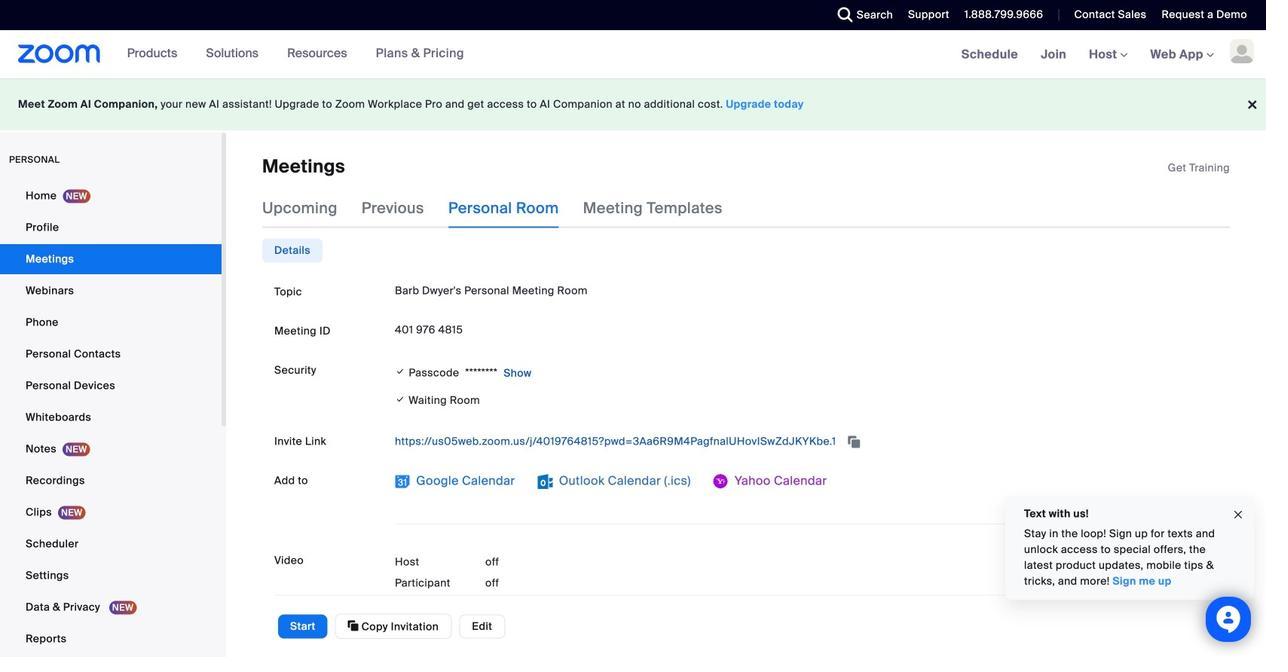 Task type: vqa. For each thing, say whether or not it's contained in the screenshot.
TAB
yes



Task type: describe. For each thing, give the bounding box(es) containing it.
2 checked image from the top
[[395, 391, 406, 407]]

personal menu menu
[[0, 181, 222, 656]]

add to outlook calendar (.ics) image
[[538, 474, 553, 489]]

zoom logo image
[[18, 44, 101, 63]]

profile picture image
[[1230, 39, 1254, 63]]

1 checked image from the top
[[395, 364, 406, 379]]

tabs of meeting tab list
[[262, 189, 747, 228]]



Task type: locate. For each thing, give the bounding box(es) containing it.
checked image
[[395, 364, 406, 379], [395, 391, 406, 407]]

banner
[[0, 30, 1266, 80]]

footer
[[0, 78, 1266, 130]]

copy url image
[[847, 437, 862, 447]]

tab list
[[262, 238, 323, 263]]

add to google calendar image
[[395, 474, 410, 489]]

1 vertical spatial checked image
[[395, 391, 406, 407]]

copy image
[[348, 619, 359, 633]]

tab
[[262, 238, 323, 263]]

add to yahoo calendar image
[[713, 474, 729, 489]]

product information navigation
[[101, 30, 475, 78]]

0 vertical spatial checked image
[[395, 364, 406, 379]]

meetings navigation
[[950, 30, 1266, 80]]

close image
[[1232, 506, 1244, 524]]

application
[[1168, 161, 1230, 176]]



